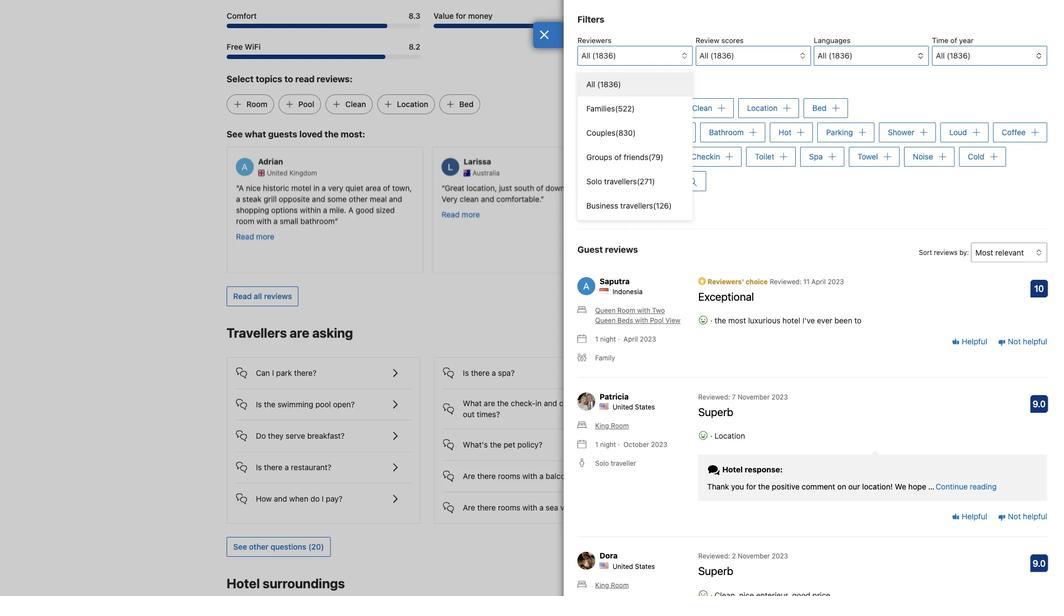 Task type: describe. For each thing, give the bounding box(es) containing it.
south
[[514, 183, 534, 192]]

read for retro hotel with a good vibe. a great pool (which was too hot tbh)
[[647, 210, 665, 219]]

hope
[[908, 483, 926, 492]]

see other questions (20) button
[[227, 538, 331, 558]]

very
[[328, 183, 343, 192]]

heat
[[636, 177, 653, 186]]

are for are there rooms with a sea view?
[[463, 504, 475, 513]]

travellers
[[227, 325, 287, 341]]

hot
[[779, 128, 791, 137]]

with right the beds
[[635, 317, 648, 325]]

australia
[[472, 169, 500, 177]]

0 horizontal spatial for
[[456, 11, 466, 20]]

just
[[499, 183, 512, 192]]

with left the two
[[637, 307, 650, 315]]

read more button for great location,  just south of downtown area. very clean and comfortable.
[[442, 209, 480, 220]]

1 vertical spatial i
[[322, 495, 324, 504]]

by:
[[959, 249, 969, 257]]

year
[[959, 36, 974, 44]]

king room link for dora
[[578, 581, 629, 591]]

a inside are there rooms with a balcony? "button"
[[539, 472, 544, 481]]

friends
[[624, 153, 649, 162]]

view?
[[560, 504, 580, 513]]

more for a nice historic motel in a very quiet area of town, a steak grill opposite and some other meal and shopping options within a mile. a good sized room with a small bathroom
[[256, 232, 274, 241]]

" for a
[[335, 216, 338, 225]]

11
[[803, 278, 810, 286]]

to right answer
[[754, 467, 761, 476]]

· location
[[708, 432, 745, 441]]

reviews for sort
[[934, 249, 958, 257]]

there for are there rooms with a sea view?
[[477, 504, 496, 513]]

park
[[276, 369, 292, 378]]

0 horizontal spatial bed
[[459, 100, 474, 109]]

9.0 for dora
[[1033, 559, 1046, 569]]

" for downtown
[[541, 194, 544, 203]]

night for patricia
[[600, 441, 616, 449]]

king for patricia
[[595, 422, 609, 430]]

…
[[928, 483, 934, 492]]

travellers for (126)
[[620, 201, 653, 211]]

other inside " a nice historic motel in a very quiet area of town, a steak grill opposite and some other meal and shopping options within a mile. a good sized room with a small bathroom
[[349, 194, 368, 203]]

of left friends
[[614, 153, 622, 162]]

guest
[[578, 244, 603, 255]]

the right loved
[[325, 129, 339, 139]]

breakfast?
[[307, 432, 345, 441]]

all (1836) button for reviewers
[[578, 46, 693, 66]]

languages
[[814, 36, 850, 44]]

(1836) for languages
[[829, 51, 852, 60]]

bathroom
[[709, 128, 744, 137]]

noise
[[913, 152, 933, 161]]

steak
[[242, 194, 261, 203]]

0 vertical spatial pool
[[298, 100, 314, 109]]

value for money 8.1 meter
[[434, 24, 627, 28]]

of left year
[[950, 36, 957, 44]]

room down topics
[[246, 100, 267, 109]]

room for patricia
[[611, 422, 629, 430]]

november for patricia
[[738, 393, 770, 401]]

9.0 for patricia
[[1033, 399, 1046, 410]]

solo traveller
[[595, 460, 636, 468]]

all (1836) for review scores
[[700, 51, 734, 60]]

room up breakfast
[[586, 104, 607, 113]]

helpful for helpful button related to 1st not helpful button from the bottom
[[960, 513, 987, 522]]

more for great location,  just south of downtown area. very clean and comfortable.
[[462, 210, 480, 219]]

read more button for retro hotel with a good vibe. a great pool (which was too hot tbh)
[[647, 209, 685, 220]]

filters
[[578, 14, 604, 25]]

tbh)
[[717, 194, 731, 203]]

this is a carousel with rotating slides. it displays featured reviews of the property. use next and previous buttons to navigate. region
[[218, 142, 843, 278]]

for inside list of reviews region
[[746, 483, 756, 492]]

family
[[595, 354, 615, 362]]

open?
[[333, 400, 355, 409]]

all
[[254, 292, 262, 301]]

time of year
[[932, 36, 974, 44]]

spa
[[809, 152, 823, 161]]

comfort 8.3 meter
[[227, 24, 420, 28]]

the down exceptional
[[715, 316, 726, 325]]

time
[[932, 36, 948, 44]]

the down response:
[[758, 483, 770, 492]]

pet
[[504, 441, 515, 450]]

all (1836) button for review scores
[[696, 46, 811, 66]]

review
[[696, 36, 719, 44]]

2023 for reviewed: 7 november 2023
[[772, 393, 788, 401]]

serve
[[286, 432, 305, 441]]

ask a question button
[[704, 433, 771, 453]]

reviews for guest
[[605, 244, 638, 255]]

superb for patricia
[[698, 406, 733, 419]]

room for dora
[[611, 582, 629, 590]]

grill
[[264, 194, 277, 203]]

australia image
[[464, 170, 470, 176]]

and down town,
[[389, 194, 402, 203]]

· down exceptional
[[710, 316, 713, 325]]

groups
[[586, 153, 612, 162]]

show
[[578, 201, 597, 210]]

united for dora
[[613, 563, 633, 571]]

mile.
[[329, 205, 346, 214]]

with inside " a nice historic motel in a very quiet area of town, a steak grill opposite and some other meal and shopping options within a mile. a good sized room with a small bathroom
[[256, 216, 271, 225]]

show less
[[578, 201, 613, 210]]

an
[[690, 467, 698, 476]]

shower
[[888, 128, 914, 137]]

8.3
[[409, 11, 420, 20]]

cold
[[968, 152, 984, 161]]

groups of friends (79)
[[586, 153, 663, 162]]

is the swimming pool open? button
[[236, 390, 411, 412]]

a left very
[[322, 183, 326, 192]]

read more for a nice historic motel in a very quiet area of town, a steak grill opposite and some other meal and shopping options within a mile. a good sized room with a small bathroom
[[236, 232, 274, 241]]

room
[[236, 216, 254, 225]]

great
[[763, 183, 782, 192]]

to inside list of reviews region
[[854, 316, 862, 325]]

all for languages
[[818, 51, 827, 60]]

a left small
[[273, 216, 278, 225]]

was
[[673, 194, 687, 203]]

· the most luxurious hotel i've ever been to
[[708, 316, 862, 325]]

king for dora
[[595, 582, 609, 590]]

do they serve breakfast?
[[256, 432, 345, 441]]

1 check- from the left
[[511, 399, 535, 408]]

is for is the swimming pool open?
[[256, 400, 262, 409]]

what's the pet policy?
[[463, 441, 542, 450]]

king room for dora
[[595, 582, 629, 590]]

united inside this is a carousel with rotating slides. it displays featured reviews of the property. use next and previous buttons to navigate. region
[[267, 169, 288, 177]]

have
[[671, 467, 687, 476]]

questions inside button
[[271, 543, 306, 552]]

less
[[599, 201, 613, 210]]

2 check- from the left
[[559, 399, 584, 408]]

thank
[[707, 483, 729, 492]]

0 vertical spatial we
[[657, 467, 669, 476]]

more for retro hotel with a good vibe. a great pool (which was too hot tbh)
[[667, 210, 685, 219]]

reviewed: 7 november 2023
[[698, 393, 788, 401]]

review scores
[[696, 36, 744, 44]]

united states for dora
[[613, 563, 655, 571]]

" a nice historic motel in a very quiet area of town, a steak grill opposite and some other meal and shopping options within a mile. a good sized room with a small bathroom
[[236, 183, 412, 225]]

0 horizontal spatial a
[[239, 183, 244, 192]]

balcony?
[[546, 472, 577, 481]]

good inside " a nice historic motel in a very quiet area of town, a steak grill opposite and some other meal and shopping options within a mile. a good sized room with a small bathroom
[[356, 205, 374, 214]]

luxurious
[[748, 316, 780, 325]]

a inside " retro hotel with a good vibe. a great pool (which was too hot tbh)
[[756, 183, 761, 192]]

scored 10 element
[[1030, 280, 1048, 298]]

scores
[[721, 36, 744, 44]]

business
[[586, 201, 618, 211]]

and up within
[[312, 194, 325, 203]]

couples (830)
[[586, 128, 636, 138]]

comfortable.
[[496, 194, 541, 203]]

reviewed: for dora
[[698, 553, 730, 561]]

1 queen from the top
[[595, 307, 616, 315]]

november for dora
[[738, 553, 770, 561]]

2023 for reviewed: 11 april 2023
[[828, 278, 844, 286]]

(1836) for review scores
[[711, 51, 734, 60]]

0 vertical spatial i
[[272, 369, 274, 378]]

what are the check-in and check- out times?
[[463, 399, 584, 419]]

is for is there a spa?
[[463, 369, 469, 378]]

quiet
[[345, 183, 363, 192]]

1 not helpful button from the top
[[998, 337, 1047, 348]]

do they serve breakfast? button
[[236, 421, 411, 443]]

scored 9.0 element for dora
[[1030, 555, 1048, 573]]

1 horizontal spatial a
[[348, 205, 354, 214]]

0 horizontal spatial view
[[639, 152, 656, 161]]

we have an instant answer to most questions
[[657, 467, 818, 476]]

view inside queen room with two queen beds with pool view
[[665, 317, 681, 325]]

there?
[[294, 369, 317, 378]]

reading
[[970, 483, 997, 492]]

solo for solo traveller
[[595, 460, 609, 468]]

a inside 'is there a spa?' button
[[492, 369, 496, 378]]

in inside " a nice historic motel in a very quiet area of town, a steak grill opposite and some other meal and shopping options within a mile. a good sized room with a small bathroom
[[313, 183, 320, 192]]

policy?
[[517, 441, 542, 450]]

room for saputra
[[617, 307, 635, 315]]

(79)
[[649, 153, 663, 162]]

good inside " retro hotel with a good vibe. a great pool (which was too hot tbh)
[[716, 183, 735, 192]]

united kingdom image
[[258, 170, 265, 176]]

2023 right october
[[651, 441, 667, 449]]

sort reviews by:
[[919, 249, 969, 257]]

town,
[[392, 183, 412, 192]]

all for review scores
[[700, 51, 708, 60]]

are there rooms with a balcony? button
[[443, 461, 618, 483]]

larissa
[[464, 157, 491, 166]]

are for the
[[484, 399, 495, 408]]

checkin
[[691, 152, 720, 161]]

2 not helpful button from the top
[[998, 512, 1047, 523]]

retro
[[651, 183, 670, 192]]

1 for saputra
[[595, 336, 598, 343]]

opposite
[[279, 194, 310, 203]]

are for asking
[[290, 325, 309, 341]]

is the swimming pool open?
[[256, 400, 355, 409]]

can i park there?
[[256, 369, 317, 378]]

is for is there a restaurant?
[[256, 463, 262, 472]]

thank you for the positive comment on our location! we hope … continue reading
[[707, 483, 997, 492]]

reviews inside read all reviews button
[[264, 292, 292, 301]]

" inside " retro hotel with a good vibe. a great pool (which was too hot tbh)
[[647, 183, 651, 192]]

2023 down queen room with two queen beds with pool view on the right
[[640, 336, 656, 343]]

reviewed: 11 april 2023
[[770, 278, 844, 286]]

all left topic
[[586, 80, 595, 89]]

superb for dora
[[698, 565, 733, 578]]

is there a spa?
[[463, 369, 515, 378]]

read more button for a nice historic motel in a very quiet area of town, a steak grill opposite and some other meal and shopping options within a mile. a good sized room with a small bathroom
[[236, 231, 274, 242]]

a left steak
[[236, 194, 240, 203]]

1 horizontal spatial reviews:
[[658, 80, 686, 88]]

1 horizontal spatial most
[[763, 467, 781, 476]]

been
[[835, 316, 852, 325]]

0 vertical spatial reviewed:
[[770, 278, 802, 286]]

0 horizontal spatial april
[[624, 336, 638, 343]]

0 horizontal spatial reviews:
[[317, 74, 353, 84]]

all (1836) for languages
[[818, 51, 852, 60]]

solo for solo travellers (271)
[[586, 177, 602, 186]]



Task type: vqa. For each thing, say whether or not it's contained in the screenshot.
first SINGLE
no



Task type: locate. For each thing, give the bounding box(es) containing it.
wifi
[[245, 42, 261, 51]]

2 horizontal spatial "
[[647, 183, 651, 192]]

with inside button
[[522, 504, 537, 513]]

(1836) for time of year
[[947, 51, 971, 60]]

read more for retro hotel with a good vibe. a great pool (which was too hot tbh)
[[647, 210, 685, 219]]

other
[[349, 194, 368, 203], [249, 543, 269, 552]]

two
[[652, 307, 665, 315]]

read more down clean
[[442, 210, 480, 219]]

read more button down room
[[236, 231, 274, 242]]

1 horizontal spatial clean
[[692, 104, 712, 113]]

1 helpful button from the top
[[952, 337, 987, 348]]

2 king room link from the top
[[578, 581, 629, 591]]

0 horizontal spatial more
[[256, 232, 274, 241]]

we inside list of reviews region
[[895, 483, 906, 492]]

november up looking?
[[738, 393, 770, 401]]

1 night from the top
[[600, 336, 616, 343]]

(126)
[[653, 201, 672, 211]]

solo
[[586, 177, 602, 186], [595, 460, 609, 468]]

rooms inside "button"
[[498, 472, 520, 481]]

a left nice
[[239, 183, 244, 192]]

downtown
[[546, 183, 582, 192]]

saputra
[[600, 277, 630, 286]]

is up do
[[256, 400, 262, 409]]

· left october
[[618, 441, 620, 449]]

of right south
[[536, 183, 543, 192]]

united for patricia
[[613, 404, 633, 411]]

2 not from the top
[[1008, 513, 1021, 522]]

most inside list of reviews region
[[728, 316, 746, 325]]

0 vertical spatial are
[[463, 472, 475, 481]]

2023
[[828, 278, 844, 286], [640, 336, 656, 343], [772, 393, 788, 401], [651, 441, 667, 449], [772, 553, 788, 561]]

0 horizontal spatial check-
[[511, 399, 535, 408]]

0 vertical spatial hotel
[[672, 183, 691, 192]]

2 helpful from the top
[[960, 513, 987, 522]]

of right the area
[[383, 183, 390, 192]]

1 helpful from the top
[[1023, 337, 1047, 347]]

read left all
[[233, 292, 252, 301]]

2 vertical spatial reviewed:
[[698, 553, 730, 561]]

pool
[[298, 100, 314, 109], [650, 317, 664, 325]]

a left sea
[[539, 504, 544, 513]]

2 vertical spatial united
[[613, 563, 633, 571]]

reviewed:
[[770, 278, 802, 286], [698, 393, 730, 401], [698, 553, 730, 561]]

1 superb from the top
[[698, 406, 733, 419]]

1 vertical spatial reviewed:
[[698, 393, 730, 401]]

reviews right all
[[264, 292, 292, 301]]

with inside " retro hotel with a good vibe. a great pool (which was too hot tbh)
[[693, 183, 708, 192]]

1 not from the top
[[1008, 337, 1021, 347]]

hotel inside " retro hotel with a good vibe. a great pool (which was too hot tbh)
[[672, 183, 691, 192]]

reviews right guest
[[605, 244, 638, 255]]

· down still
[[710, 432, 713, 441]]

most
[[728, 316, 746, 325], [763, 467, 781, 476]]

night for saputra
[[600, 336, 616, 343]]

how and when do i pay? button
[[236, 484, 411, 506]]

7
[[732, 393, 736, 401]]

1 scored 9.0 element from the top
[[1030, 396, 1048, 413]]

is up what
[[463, 369, 469, 378]]

2 king from the top
[[595, 582, 609, 590]]

" for a nice historic motel in a very quiet area of town, a steak grill opposite and some other meal and shopping options within a mile. a good sized room with a small bathroom
[[236, 183, 239, 192]]

reviewed: up still
[[698, 393, 730, 401]]

there down are there rooms with a balcony?
[[477, 504, 496, 513]]

all down time
[[936, 51, 945, 60]]

1 1 from the top
[[595, 336, 598, 343]]

helpful button for first not helpful button from the top of the list of reviews region
[[952, 337, 987, 348]]

of inside " great location,  just south of downtown area. very clean and comfortable.
[[536, 183, 543, 192]]

0 vertical spatial are
[[290, 325, 309, 341]]

area
[[365, 183, 381, 192]]

all for reviewers
[[581, 51, 590, 60]]

2 united states from the top
[[613, 563, 655, 571]]

vibe.
[[737, 183, 754, 192]]

queen down indonesia
[[595, 307, 616, 315]]

most:
[[341, 129, 365, 139]]

2 vertical spatial hotel
[[227, 576, 260, 592]]

1 not helpful from the top
[[1006, 337, 1047, 347]]

towel
[[858, 152, 878, 161]]

1 horizontal spatial we
[[895, 483, 906, 492]]

all
[[581, 51, 590, 60], [700, 51, 708, 60], [818, 51, 827, 60], [936, 51, 945, 60], [586, 80, 595, 89]]

1 horizontal spatial other
[[349, 194, 368, 203]]

2 9.0 from the top
[[1033, 559, 1046, 569]]

1 vertical spatial see
[[233, 543, 247, 552]]

1 vertical spatial 9.0
[[1033, 559, 1046, 569]]

read for a nice historic motel in a very quiet area of town, a steak grill opposite and some other meal and shopping options within a mile. a good sized room with a small bathroom
[[236, 232, 254, 241]]

there for is there a restaurant?
[[264, 463, 283, 472]]

1 vertical spatial other
[[249, 543, 269, 552]]

queen room with two queen beds with pool view link
[[578, 306, 685, 326]]

with left sea
[[522, 504, 537, 513]]

and right "how"
[[274, 495, 287, 504]]

read more button down clean
[[442, 209, 480, 220]]

1 horizontal spatial "
[[442, 183, 445, 192]]

(1836) down the time of year
[[947, 51, 971, 60]]

helpful for first not helpful button from the top of the list of reviews region
[[1023, 337, 1047, 347]]

hotel for hotel surroundings
[[227, 576, 260, 592]]

0 vertical spatial states
[[635, 404, 655, 411]]

all (1836)
[[581, 51, 616, 60], [700, 51, 734, 60], [818, 51, 852, 60], [936, 51, 971, 60], [586, 80, 621, 89]]

pool down read
[[298, 100, 314, 109]]

2 helpful button from the top
[[952, 512, 987, 523]]

topics
[[256, 74, 282, 84]]

a right ask
[[726, 438, 731, 448]]

select a topic to search reviews:
[[578, 80, 686, 88]]

motel
[[291, 183, 311, 192]]

see inside button
[[233, 543, 247, 552]]

are inside button
[[463, 504, 475, 513]]

a left topic
[[601, 80, 604, 88]]

0 vertical spatial see
[[227, 129, 243, 139]]

see for see other questions (20)
[[233, 543, 247, 552]]

hotel inside list of reviews region
[[722, 465, 743, 474]]

guests
[[268, 129, 297, 139]]

2 rooms from the top
[[498, 504, 520, 513]]

a left spa?
[[492, 369, 496, 378]]

read for great location,  just south of downtown area. very clean and comfortable.
[[442, 210, 460, 219]]

the inside what's the pet policy? button
[[490, 441, 502, 450]]

2 horizontal spatial all (1836) button
[[814, 46, 929, 66]]

9.0
[[1033, 399, 1046, 410], [1033, 559, 1046, 569]]

0 horizontal spatial "
[[236, 183, 239, 192]]

reviews: down free wifi 8.2 meter at left top
[[317, 74, 353, 84]]

read more for great location,  just south of downtown area. very clean and comfortable.
[[442, 210, 480, 219]]

2 all (1836) button from the left
[[696, 46, 811, 66]]

surroundings
[[263, 576, 345, 592]]

bathroom
[[300, 216, 335, 225]]

· down the beds
[[618, 336, 620, 343]]

are for are there rooms with a balcony?
[[463, 472, 475, 481]]

0 horizontal spatial we
[[657, 467, 669, 476]]

0 vertical spatial united states
[[613, 404, 655, 411]]

1 helpful from the top
[[960, 337, 987, 347]]

not helpful button
[[998, 337, 1047, 348], [998, 512, 1047, 523]]

1 horizontal spatial read more
[[442, 210, 480, 219]]

2 horizontal spatial location
[[747, 104, 778, 113]]

travellers for (271)
[[604, 177, 637, 186]]

ever
[[817, 316, 832, 325]]

ask a question
[[711, 438, 764, 448]]

all (1836) button up select a topic to search reviews:
[[578, 46, 693, 66]]

(1836) up families (522) at the top of page
[[597, 80, 621, 89]]

2 horizontal spatial a
[[756, 183, 761, 192]]

area.
[[584, 183, 602, 192]]

(1836) down reviewers
[[592, 51, 616, 60]]

in inside 'what are the check-in and check- out times?'
[[535, 399, 542, 408]]

check- down spa?
[[511, 399, 535, 408]]

2 night from the top
[[600, 441, 616, 449]]

we left hope at the right bottom of page
[[895, 483, 906, 492]]

within
[[300, 205, 321, 214]]

1 vertical spatial is
[[256, 400, 262, 409]]

are inside "button"
[[463, 472, 475, 481]]

list of reviews region
[[571, 263, 1054, 597]]

how and when do i pay?
[[256, 495, 342, 504]]

3 " from the left
[[647, 183, 651, 192]]

1 vertical spatial helpful button
[[952, 512, 987, 523]]

the
[[325, 129, 339, 139], [715, 316, 726, 325], [497, 399, 509, 408], [264, 400, 275, 409], [490, 441, 502, 450], [758, 483, 770, 492]]

there down the what's
[[477, 472, 496, 481]]

1 night · october 2023
[[595, 441, 667, 449]]

0 horizontal spatial hotel
[[227, 576, 260, 592]]

1 vertical spatial in
[[535, 399, 542, 408]]

0 vertical spatial rooms
[[498, 472, 520, 481]]

indonesia
[[613, 288, 643, 296]]

the left swimming
[[264, 400, 275, 409]]

1 vertical spatial for
[[746, 483, 756, 492]]

0 vertical spatial superb
[[698, 406, 733, 419]]

clean
[[345, 100, 366, 109], [692, 104, 712, 113]]

pool left open?
[[315, 400, 331, 409]]

1 vertical spatial states
[[635, 563, 655, 571]]

" up very
[[442, 183, 445, 192]]

select left topic
[[578, 80, 599, 88]]

2 king room from the top
[[595, 582, 629, 590]]

2023 for reviewed: 2 november 2023
[[772, 553, 788, 561]]

view up heat on the top right of page
[[639, 152, 656, 161]]

states for patricia
[[635, 404, 655, 411]]

2 scored 9.0 element from the top
[[1030, 555, 1048, 573]]

travellers are asking
[[227, 325, 353, 341]]

0 horizontal spatial "
[[335, 216, 338, 225]]

reviews: right search
[[658, 80, 686, 88]]

scored 9.0 element for patricia
[[1030, 396, 1048, 413]]

1 vertical spatial superb
[[698, 565, 733, 578]]

rooms for sea
[[498, 504, 520, 513]]

1 vertical spatial good
[[356, 205, 374, 214]]

read down room
[[236, 232, 254, 241]]

read inside read all reviews button
[[233, 292, 252, 301]]

read down very
[[442, 210, 460, 219]]

asking
[[312, 325, 353, 341]]

united states down dora
[[613, 563, 655, 571]]

all (1836) inside button
[[936, 51, 971, 60]]

·
[[710, 316, 713, 325], [618, 336, 620, 343], [710, 432, 713, 441], [618, 441, 620, 449]]

close image
[[539, 30, 549, 39]]

filter reviews region
[[578, 13, 1047, 221]]

1 horizontal spatial good
[[716, 183, 735, 192]]

1 up solo traveller
[[595, 441, 598, 449]]

select for select topics to read reviews:
[[227, 74, 254, 84]]

states for dora
[[635, 563, 655, 571]]

room up the beds
[[617, 307, 635, 315]]

all inside all (1836) button
[[936, 51, 945, 60]]

1 horizontal spatial pool
[[784, 183, 799, 192]]

most down exceptional
[[728, 316, 746, 325]]

1 vertical spatial pool
[[315, 400, 331, 409]]

hotel up was
[[672, 183, 691, 192]]

see for see what guests loved the most:
[[227, 129, 243, 139]]

hotel for hotel response:
[[722, 465, 743, 474]]

0 vertical spatial united
[[267, 169, 288, 177]]

there left spa?
[[471, 369, 490, 378]]

there for are there rooms with a balcony?
[[477, 472, 496, 481]]

select for select a topic to search reviews:
[[578, 80, 599, 88]]

king room for patricia
[[595, 422, 629, 430]]

do
[[310, 495, 320, 504]]

the left pet
[[490, 441, 502, 450]]

travellers down groups of friends (79)
[[604, 177, 637, 186]]

1 vertical spatial are
[[463, 504, 475, 513]]

in down 'is there a spa?' button
[[535, 399, 542, 408]]

1 horizontal spatial more
[[462, 210, 480, 219]]

0 vertical spatial travellers
[[604, 177, 637, 186]]

and inside " great location,  just south of downtown area. very clean and comfortable.
[[481, 194, 494, 203]]

0 vertical spatial king room link
[[578, 421, 629, 431]]

2 states from the top
[[635, 563, 655, 571]]

select topics to read reviews:
[[227, 74, 353, 84]]

0 vertical spatial solo
[[586, 177, 602, 186]]

room down dora
[[611, 582, 629, 590]]

0 horizontal spatial good
[[356, 205, 374, 214]]

dog
[[586, 177, 601, 186]]

1 vertical spatial rooms
[[498, 504, 520, 513]]

breakfast
[[586, 128, 620, 137]]

helpful button for 1st not helpful button from the bottom
[[952, 512, 987, 523]]

other down quiet
[[349, 194, 368, 203]]

0 horizontal spatial other
[[249, 543, 269, 552]]

0 vertical spatial april
[[811, 278, 826, 286]]

2 helpful from the top
[[1023, 513, 1047, 522]]

1 horizontal spatial location
[[715, 432, 745, 441]]

the inside is the swimming pool open? button
[[264, 400, 275, 409]]

is down do
[[256, 463, 262, 472]]

and inside 'what are the check-in and check- out times?'
[[544, 399, 557, 408]]

sized
[[376, 205, 395, 214]]

room up '1 night · october 2023'
[[611, 422, 629, 430]]

0 horizontal spatial questions
[[271, 543, 306, 552]]

1 vertical spatial not helpful button
[[998, 512, 1047, 523]]

a left the mile.
[[323, 205, 327, 214]]

2 queen from the top
[[595, 317, 616, 325]]

1 9.0 from the top
[[1033, 399, 1046, 410]]

and
[[312, 194, 325, 203], [389, 194, 402, 203], [481, 194, 494, 203], [544, 399, 557, 408], [274, 495, 287, 504]]

1 vertical spatial travellers
[[620, 201, 653, 211]]

parking
[[826, 128, 853, 137]]

" great location,  just south of downtown area. very clean and comfortable.
[[442, 183, 602, 203]]

rooms
[[498, 472, 520, 481], [498, 504, 520, 513]]

response:
[[745, 465, 783, 474]]

0 horizontal spatial location
[[397, 100, 428, 109]]

king room link for patricia
[[578, 421, 629, 431]]

0 vertical spatial "
[[541, 194, 544, 203]]

night up the family
[[600, 336, 616, 343]]

helpful for 1st not helpful button from the bottom
[[1023, 513, 1047, 522]]

1 vertical spatial helpful
[[960, 513, 987, 522]]

reviews left "by:"
[[934, 249, 958, 257]]

1 vertical spatial we
[[895, 483, 906, 492]]

are there rooms with a sea view? button
[[443, 493, 618, 515]]

are inside 'what are the check-in and check- out times?'
[[484, 399, 495, 408]]

loud
[[949, 128, 967, 137]]

what
[[245, 129, 266, 139]]

0 horizontal spatial i
[[272, 369, 274, 378]]

2023 right the '11'
[[828, 278, 844, 286]]

0 vertical spatial questions
[[783, 467, 818, 476]]

3 all (1836) button from the left
[[814, 46, 929, 66]]

0 horizontal spatial reviews
[[264, 292, 292, 301]]

1 vertical spatial king room
[[595, 582, 629, 590]]

with inside "button"
[[522, 472, 537, 481]]

superb down 2
[[698, 565, 733, 578]]

1 united states from the top
[[613, 404, 655, 411]]

other inside button
[[249, 543, 269, 552]]

" for great location,  just south of downtown area. very clean and comfortable.
[[442, 183, 445, 192]]

to left read
[[284, 74, 293, 84]]

scored 9.0 element
[[1030, 396, 1048, 413], [1030, 555, 1048, 573]]

hotel down the see other questions (20) button
[[227, 576, 260, 592]]

reviewed: left the '11'
[[770, 278, 802, 286]]

the inside 'what are the check-in and check- out times?'
[[497, 399, 509, 408]]

all down reviewers
[[581, 51, 590, 60]]

2 not helpful from the top
[[1006, 513, 1047, 522]]

1 horizontal spatial for
[[746, 483, 756, 492]]

rooms for balcony?
[[498, 472, 520, 481]]

bed
[[459, 100, 474, 109], [812, 104, 826, 113]]

1 horizontal spatial are
[[484, 399, 495, 408]]

0 vertical spatial helpful
[[960, 337, 987, 347]]

still
[[704, 406, 724, 419]]

1 horizontal spatial view
[[665, 317, 681, 325]]

(1836) for reviewers
[[592, 51, 616, 60]]

shopping
[[236, 205, 269, 214]]

all (1836) down the time of year
[[936, 51, 971, 60]]

to right topic
[[625, 80, 632, 88]]

pool down the two
[[650, 317, 664, 325]]

all (1836) for reviewers
[[581, 51, 616, 60]]

1 horizontal spatial pool
[[650, 317, 664, 325]]

1 king room link from the top
[[578, 421, 629, 431]]

a inside ask a question button
[[726, 438, 731, 448]]

small
[[280, 216, 298, 225]]

a inside " retro hotel with a good vibe. a great pool (which was too hot tbh)
[[710, 183, 714, 192]]

rooms down pet
[[498, 472, 520, 481]]

0 horizontal spatial read more button
[[236, 231, 274, 242]]

" inside " a nice historic motel in a very quiet area of town, a steak grill opposite and some other meal and shopping options within a mile. a good sized room with a small bathroom
[[236, 183, 239, 192]]

0 vertical spatial in
[[313, 183, 320, 192]]

spa?
[[498, 369, 515, 378]]

what's
[[463, 441, 488, 450]]

1 states from the top
[[635, 404, 655, 411]]

0 horizontal spatial all (1836) button
[[578, 46, 693, 66]]

2 horizontal spatial read more
[[647, 210, 685, 219]]

1 vertical spatial night
[[600, 441, 616, 449]]

solo inside filter reviews 'region'
[[586, 177, 602, 186]]

1 horizontal spatial bed
[[812, 104, 826, 113]]

comfort
[[227, 11, 257, 20]]

location
[[397, 100, 428, 109], [747, 104, 778, 113], [715, 432, 745, 441]]

good down meal
[[356, 205, 374, 214]]

0 horizontal spatial pool
[[298, 100, 314, 109]]

0 vertical spatial helpful
[[1023, 337, 1047, 347]]

reviewed: for patricia
[[698, 393, 730, 401]]

still looking?
[[704, 406, 771, 419]]

1 vertical spatial not
[[1008, 513, 1021, 522]]

0 vertical spatial 1
[[595, 336, 598, 343]]

united down adrian
[[267, 169, 288, 177]]

are
[[463, 472, 475, 481], [463, 504, 475, 513]]

travellers
[[604, 177, 637, 186], [620, 201, 653, 211]]

in
[[313, 183, 320, 192], [535, 399, 542, 408]]

rooms inside button
[[498, 504, 520, 513]]

we
[[657, 467, 669, 476], [895, 483, 906, 492]]

0 vertical spatial not helpful
[[1006, 337, 1047, 347]]

1 horizontal spatial reviews
[[605, 244, 638, 255]]

reviewed: left 2
[[698, 553, 730, 561]]

1 vertical spatial view
[[665, 317, 681, 325]]

in right motel
[[313, 183, 320, 192]]

what are the check-in and check- out times? button
[[443, 390, 618, 420]]

2 " from the left
[[442, 183, 445, 192]]

november right 2
[[738, 553, 770, 561]]

free wifi 8.2 meter
[[227, 55, 420, 59]]

(1836) inside button
[[947, 51, 971, 60]]

1 " from the left
[[236, 183, 239, 192]]

all (1836) for time of year
[[936, 51, 971, 60]]

most up "positive"
[[763, 467, 781, 476]]

2 are from the top
[[463, 504, 475, 513]]

0 horizontal spatial clean
[[345, 100, 366, 109]]

all for time of year
[[936, 51, 945, 60]]

solo up show less
[[586, 177, 602, 186]]

more down was
[[667, 210, 685, 219]]

1 for patricia
[[595, 441, 598, 449]]

clean up most:
[[345, 100, 366, 109]]

0 vertical spatial for
[[456, 11, 466, 20]]

1 king from the top
[[595, 422, 609, 430]]

pool inside " retro hotel with a good vibe. a great pool (which was too hot tbh)
[[784, 183, 799, 192]]

more
[[462, 210, 480, 219], [667, 210, 685, 219], [256, 232, 274, 241]]

solo inside list of reviews region
[[595, 460, 609, 468]]

all (1836) down languages
[[818, 51, 852, 60]]

0 vertical spatial most
[[728, 316, 746, 325]]

suite
[[586, 152, 604, 161]]

king room link down patricia
[[578, 421, 629, 431]]

check-
[[511, 399, 535, 408], [559, 399, 584, 408]]

pool inside queen room with two queen beds with pool view
[[650, 317, 664, 325]]

a up hot
[[710, 183, 714, 192]]

of inside " a nice historic motel in a very quiet area of town, a steak grill opposite and some other meal and shopping options within a mile. a good sized room with a small bathroom
[[383, 183, 390, 192]]

0 vertical spatial november
[[738, 393, 770, 401]]

i've
[[802, 316, 815, 325]]

all (1836) button for languages
[[814, 46, 929, 66]]

helpful for first not helpful button from the top of the list of reviews region helpful button
[[960, 337, 987, 347]]

"
[[541, 194, 544, 203], [335, 216, 338, 225]]

there for is there a spa?
[[471, 369, 490, 378]]

location inside list of reviews region
[[715, 432, 745, 441]]

value for money
[[434, 11, 493, 20]]

2 superb from the top
[[698, 565, 733, 578]]

" up (which
[[647, 183, 651, 192]]

pool
[[784, 183, 799, 192], [315, 400, 331, 409]]

1 king room from the top
[[595, 422, 629, 430]]

a inside are there rooms with a sea view? button
[[539, 504, 544, 513]]

a inside is there a restaurant? button
[[285, 463, 289, 472]]

1 vertical spatial scored 9.0 element
[[1030, 555, 1048, 573]]

1 vertical spatial solo
[[595, 460, 609, 468]]

see what guests loved the most:
[[227, 129, 365, 139]]

" left nice
[[236, 183, 239, 192]]

pool inside button
[[315, 400, 331, 409]]

united down dora
[[613, 563, 633, 571]]

read more button down (which
[[647, 209, 685, 220]]

1 all (1836) button from the left
[[578, 46, 693, 66]]

room inside queen room with two queen beds with pool view
[[617, 307, 635, 315]]

1 vertical spatial king
[[595, 582, 609, 590]]

hotel
[[672, 183, 691, 192], [722, 465, 743, 474], [227, 576, 260, 592]]

there inside "button"
[[477, 472, 496, 481]]

select
[[227, 74, 254, 84], [578, 80, 599, 88]]

0 vertical spatial king room
[[595, 422, 629, 430]]

1 horizontal spatial all (1836) button
[[696, 46, 811, 66]]

with down shopping
[[256, 216, 271, 225]]

1 horizontal spatial questions
[[783, 467, 818, 476]]

0 vertical spatial other
[[349, 194, 368, 203]]

2 1 from the top
[[595, 441, 598, 449]]

" inside " great location,  just south of downtown area. very clean and comfortable.
[[442, 183, 445, 192]]

0 horizontal spatial select
[[227, 74, 254, 84]]

all (1836) up families
[[586, 80, 621, 89]]

there down they
[[264, 463, 283, 472]]

1 horizontal spatial i
[[322, 495, 324, 504]]

1 are from the top
[[463, 472, 475, 481]]

questions
[[783, 467, 818, 476], [271, 543, 306, 552]]

more down clean
[[462, 210, 480, 219]]

united states for patricia
[[613, 404, 655, 411]]

1 rooms from the top
[[498, 472, 520, 481]]



